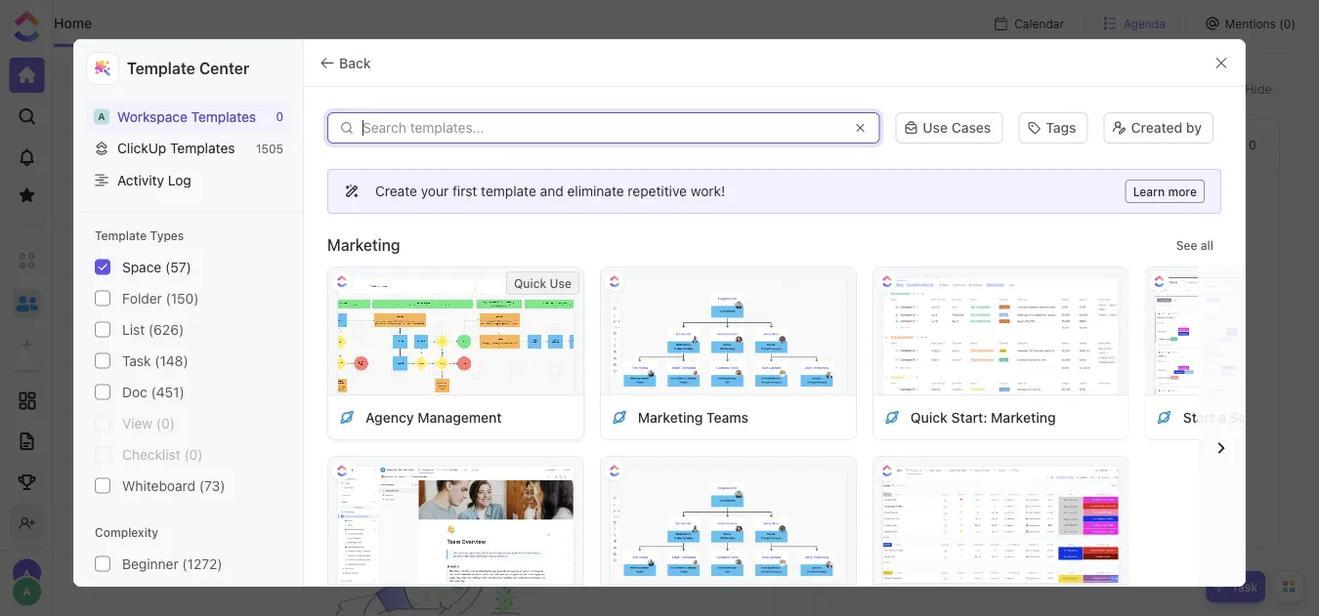 Task type: locate. For each thing, give the bounding box(es) containing it.
0 horizontal spatial agenda
[[853, 75, 934, 102]]

1 for 1st ‎task 1 link from the bottom
[[157, 259, 162, 273]]

marketing for marketing
[[327, 236, 400, 255]]

1 horizontal spatial (0)
[[184, 447, 203, 463]]

tags button
[[1011, 110, 1096, 146]]

all
[[1201, 238, 1214, 252]]

today down the by
[[1180, 138, 1214, 152]]

start a social media m
[[1183, 410, 1319, 426]]

tasks & reminders due on the selected date will appear here.
[[897, 194, 1237, 208]]

1 vertical spatial ‎task
[[126, 259, 153, 273]]

1 vertical spatial quick
[[911, 410, 948, 426]]

‎task down workspace
[[126, 131, 153, 146]]

whiteboard
[[122, 478, 196, 494]]

(150)
[[166, 290, 199, 306]]

1 horizontal spatial today
[[1180, 138, 1214, 152]]

1 vertical spatial template
[[95, 229, 147, 243]]

on
[[1029, 194, 1043, 208]]

‎task 1 down template types
[[126, 259, 162, 273]]

1 vertical spatial (0)
[[184, 447, 203, 463]]

&
[[931, 194, 940, 208]]

1 vertical spatial task
[[1232, 581, 1258, 594]]

view (0)
[[122, 415, 175, 432]]

0 vertical spatial use
[[923, 120, 948, 136]]

‎task for second ‎task 1 link from the bottom of the page
[[126, 131, 153, 146]]

0 vertical spatial today
[[1180, 138, 1214, 152]]

template up workspace
[[127, 59, 195, 78]]

1 vertical spatial today
[[112, 431, 151, 447]]

task (148)
[[122, 353, 188, 369]]

(0) for checklist (0)
[[184, 447, 203, 463]]

list
[[122, 322, 145, 338]]

0 vertical spatial quick
[[514, 277, 547, 290]]

beginner
[[122, 556, 179, 572]]

None checkbox
[[95, 260, 110, 275], [95, 291, 110, 306], [95, 385, 110, 400], [95, 416, 110, 432], [95, 447, 110, 463], [95, 260, 110, 275], [95, 291, 110, 306], [95, 385, 110, 400], [95, 416, 110, 432], [95, 447, 110, 463]]

1 vertical spatial ‎task 1 link
[[93, 247, 317, 284]]

1 horizontal spatial use
[[923, 120, 948, 136]]

use cases
[[923, 120, 991, 136]]

1 1 from the top
[[157, 131, 162, 146]]

(73)
[[199, 478, 225, 494]]

first
[[453, 183, 477, 199]]

hide
[[1245, 81, 1273, 96]]

quick use
[[514, 277, 572, 290]]

2 ‎task from the top
[[126, 259, 153, 273]]

0 vertical spatial ‎task
[[126, 131, 153, 146]]

quick for quick use
[[514, 277, 547, 290]]

quick start: marketing
[[911, 410, 1056, 426]]

today
[[1180, 138, 1214, 152], [112, 431, 151, 447]]

start
[[1183, 410, 1215, 426]]

1 horizontal spatial quick
[[911, 410, 948, 426]]

11/3
[[355, 259, 378, 273]]

activity log button
[[86, 164, 291, 196]]

0 horizontal spatial (0)
[[156, 415, 175, 432]]

1 left (57)
[[157, 259, 162, 273]]

use cases button
[[896, 112, 1003, 144]]

(0) for view (0)
[[156, 415, 175, 432]]

0 vertical spatial templates
[[191, 108, 256, 125]]

m
[[1316, 410, 1319, 426]]

folder (150)
[[122, 290, 199, 306]]

today up checklist
[[112, 431, 151, 447]]

‎task
[[126, 131, 153, 146], [126, 259, 153, 273]]

template
[[481, 183, 536, 199]]

1 ‎task 1 from the top
[[126, 131, 162, 146]]

and
[[540, 183, 564, 199]]

calendar
[[1015, 17, 1064, 30]]

marketing right start:
[[991, 410, 1056, 426]]

complexity
[[95, 526, 158, 540]]

0 horizontal spatial marketing
[[327, 236, 400, 255]]

‎task 1
[[126, 131, 162, 146], [126, 259, 162, 273]]

Search templates... text field
[[363, 120, 841, 136]]

(0) up (73)
[[184, 447, 203, 463]]

0 horizontal spatial today
[[112, 431, 151, 447]]

checklist
[[122, 447, 181, 463]]

‎task 1 link up (150)
[[93, 247, 317, 284]]

date
[[1118, 194, 1142, 208]]

marketing for marketing teams
[[638, 410, 703, 426]]

0 vertical spatial template
[[127, 59, 195, 78]]

0 vertical spatial (0)
[[156, 415, 175, 432]]

marketing left the teams
[[638, 410, 703, 426]]

1 ‎task from the top
[[126, 131, 153, 146]]

will
[[1146, 194, 1163, 208]]

0 vertical spatial ‎task 1 link
[[93, 120, 314, 157]]

2 1 from the top
[[157, 259, 162, 273]]

1 horizontal spatial task
[[1232, 581, 1258, 594]]

(313)
[[206, 587, 239, 604]]

1 vertical spatial use
[[550, 277, 572, 290]]

clickup templates
[[117, 140, 235, 156]]

1 horizontal spatial agenda
[[1124, 17, 1166, 30]]

create
[[375, 183, 417, 199]]

quick down create your first template and eliminate repetitive work!
[[514, 277, 547, 290]]

0 vertical spatial 1
[[157, 131, 162, 146]]

templates up activity log "button" on the top left of the page
[[170, 140, 235, 156]]

apple's workspace, , element
[[94, 109, 109, 124]]

marketing up 11/3
[[327, 236, 400, 255]]

work!
[[691, 183, 725, 199]]

1 down workspace
[[157, 131, 162, 146]]

your
[[421, 183, 449, 199]]

1 vertical spatial templates
[[170, 140, 235, 156]]

clickup
[[117, 140, 166, 156]]

0 horizontal spatial task
[[122, 353, 151, 369]]

‎task 1 down workspace
[[126, 131, 162, 146]]

marketing teams
[[638, 410, 749, 426]]

teams
[[707, 410, 749, 426]]

start:
[[952, 410, 988, 426]]

see all
[[1176, 238, 1214, 252]]

template for template center
[[127, 59, 195, 78]]

quick left start:
[[911, 410, 948, 426]]

‎task 1 link
[[93, 120, 314, 157], [93, 247, 317, 284]]

1 vertical spatial ‎task 1
[[126, 259, 162, 273]]

more
[[1168, 185, 1197, 198]]

learn more link
[[1126, 180, 1205, 203]]

template
[[127, 59, 195, 78], [95, 229, 147, 243]]

‎task 1 link up activity log "button" on the top left of the page
[[93, 120, 314, 157]]

templates down center
[[191, 108, 256, 125]]

(0) right view
[[156, 415, 175, 432]]

use inside dropdown button
[[923, 120, 948, 136]]

tags button
[[1019, 112, 1088, 144]]

‎task down template types
[[126, 259, 153, 273]]

quick inside button
[[514, 277, 547, 290]]

intermediate (313)
[[122, 587, 239, 604]]

trending
[[93, 202, 184, 230]]

(148)
[[155, 353, 188, 369]]

Beginner (1272) checkbox
[[95, 557, 110, 572]]

template up space
[[95, 229, 147, 243]]

0 vertical spatial ‎task 1
[[126, 131, 162, 146]]

‎task for 1st ‎task 1 link from the bottom
[[126, 259, 153, 273]]

created by button
[[1096, 110, 1222, 146]]

today button
[[93, 431, 156, 447]]

1 ‎task 1 link from the top
[[93, 120, 314, 157]]

use
[[923, 120, 948, 136], [550, 277, 572, 290]]

None checkbox
[[95, 322, 110, 338], [95, 353, 110, 369], [95, 478, 110, 494], [95, 322, 110, 338], [95, 353, 110, 369], [95, 478, 110, 494]]

task
[[122, 353, 151, 369], [1232, 581, 1258, 594]]

selected
[[1067, 194, 1114, 208]]

marketing
[[327, 236, 400, 255], [638, 410, 703, 426], [991, 410, 1056, 426]]

0 horizontal spatial quick
[[514, 277, 547, 290]]

1 horizontal spatial marketing
[[638, 410, 703, 426]]

1 vertical spatial 1
[[157, 259, 162, 273]]

a
[[98, 111, 105, 122]]

0 vertical spatial task
[[122, 353, 151, 369]]

template center
[[127, 59, 249, 78]]

doc (451)
[[122, 384, 184, 400]]

1
[[157, 131, 162, 146], [157, 259, 162, 273]]

today button
[[1172, 133, 1222, 157]]



Task type: describe. For each thing, give the bounding box(es) containing it.
media
[[1273, 410, 1312, 426]]

task for task
[[1232, 581, 1258, 594]]

see
[[1176, 238, 1198, 252]]

intermediate
[[122, 587, 202, 604]]

quick use button
[[506, 272, 579, 295]]

templates for workspace templates
[[191, 108, 256, 125]]

space
[[122, 259, 162, 275]]

center
[[199, 59, 249, 78]]

template types
[[95, 229, 184, 243]]

appear
[[1167, 194, 1205, 208]]

trending (3)
[[93, 202, 207, 230]]

(3)
[[189, 208, 207, 224]]

here.
[[1209, 194, 1237, 208]]

(1272)
[[182, 556, 222, 572]]

eliminate
[[567, 183, 624, 199]]

today inside button
[[1180, 138, 1214, 152]]

whiteboard (73)
[[122, 478, 225, 494]]

user friends image
[[16, 295, 38, 313]]

space (57)
[[122, 259, 191, 275]]

activity
[[117, 172, 164, 188]]

repetitive
[[628, 183, 687, 199]]

create your first template and eliminate repetitive work!
[[375, 183, 725, 199]]

my work
[[93, 322, 185, 349]]

log
[[168, 172, 191, 188]]

attend meeting link
[[550, 247, 774, 284]]

use cases button
[[888, 110, 1011, 146]]

social
[[1230, 410, 1269, 426]]

0 horizontal spatial use
[[550, 277, 572, 290]]

11/3 link
[[322, 247, 545, 284]]

activity log
[[117, 172, 191, 188]]

attend
[[583, 259, 623, 273]]

reminders
[[943, 194, 1002, 208]]

workspace templates
[[117, 108, 256, 125]]

view
[[122, 415, 153, 432]]

list (626)
[[122, 322, 184, 338]]

quick for quick start: marketing
[[911, 410, 948, 426]]

(626)
[[148, 322, 184, 338]]

doc
[[122, 384, 147, 400]]

my
[[93, 322, 125, 349]]

workspace
[[117, 108, 188, 125]]

by
[[1186, 120, 1202, 136]]

attend meeting
[[583, 259, 674, 273]]

meeting
[[626, 259, 674, 273]]

2 horizontal spatial marketing
[[991, 410, 1056, 426]]

see all button
[[1169, 234, 1222, 257]]

(451)
[[151, 384, 184, 400]]

lineup
[[93, 75, 167, 103]]

home
[[54, 15, 92, 31]]

1 for second ‎task 1 link from the bottom of the page
[[157, 131, 162, 146]]

back button
[[312, 47, 383, 79]]

(57)
[[165, 259, 191, 275]]

cases
[[952, 120, 991, 136]]

1505
[[256, 141, 283, 155]]

back
[[339, 55, 371, 71]]

agency management
[[366, 410, 502, 426]]

0 vertical spatial agenda
[[1124, 17, 1166, 30]]

2 ‎task 1 link from the top
[[93, 247, 317, 284]]

templates for clickup templates
[[170, 140, 235, 156]]

types
[[150, 229, 184, 243]]

1 vertical spatial agenda
[[853, 75, 934, 102]]

created
[[1131, 120, 1183, 136]]

tasks
[[897, 194, 928, 208]]

task for task (148)
[[122, 353, 151, 369]]

management
[[418, 410, 502, 426]]

learn more
[[1133, 185, 1197, 198]]

tags
[[1046, 120, 1077, 136]]

2 ‎task 1 from the top
[[126, 259, 162, 273]]

due
[[1005, 194, 1026, 208]]

checklist (0)
[[122, 447, 203, 463]]

learn
[[1133, 185, 1165, 198]]

template for template types
[[95, 229, 147, 243]]

created by button
[[1104, 112, 1214, 144]]

folder
[[122, 290, 162, 306]]



Task type: vqa. For each thing, say whether or not it's contained in the screenshot.
add task related to Add Task button to the left
no



